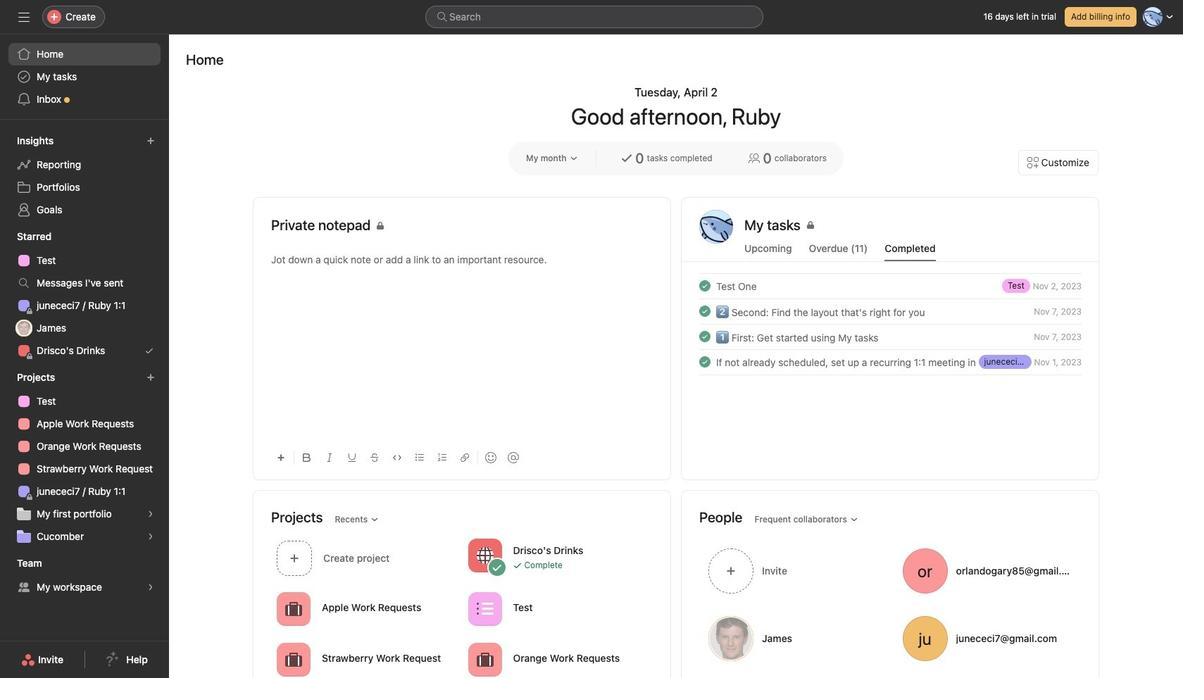 Task type: describe. For each thing, give the bounding box(es) containing it.
2 completed image from the top
[[697, 354, 714, 371]]

link image
[[461, 454, 469, 462]]

code image
[[393, 454, 402, 462]]

underline image
[[348, 454, 357, 462]]

completed image for 3rd completed option from the bottom
[[697, 303, 714, 320]]

teams element
[[0, 551, 169, 602]]

projects element
[[0, 365, 169, 551]]

1 briefcase image from the left
[[285, 651, 302, 668]]

at mention image
[[508, 452, 519, 464]]

hide sidebar image
[[18, 11, 30, 23]]

3 completed checkbox from the top
[[697, 354, 714, 371]]

2 completed checkbox from the top
[[697, 328, 714, 345]]

global element
[[0, 35, 169, 119]]

insights element
[[0, 128, 169, 224]]

bulleted list image
[[416, 454, 424, 462]]

see details, cucomber image
[[147, 533, 155, 541]]

new project or portfolio image
[[147, 373, 155, 382]]

completed image for second completed option from the bottom
[[697, 328, 714, 345]]

globe image
[[477, 547, 494, 564]]



Task type: locate. For each thing, give the bounding box(es) containing it.
bold image
[[303, 454, 311, 462]]

0 vertical spatial completed checkbox
[[697, 303, 714, 320]]

see details, my first portfolio image
[[147, 510, 155, 519]]

1 completed checkbox from the top
[[697, 303, 714, 320]]

see details, my workspace image
[[147, 583, 155, 592]]

2 completed image from the top
[[697, 328, 714, 345]]

new insights image
[[147, 137, 155, 145]]

italics image
[[326, 454, 334, 462]]

list box
[[426, 6, 764, 28]]

list item
[[683, 273, 1099, 299], [683, 299, 1099, 324], [683, 324, 1099, 349], [683, 349, 1099, 375], [271, 537, 463, 580]]

1 vertical spatial completed image
[[697, 354, 714, 371]]

0 vertical spatial completed image
[[697, 303, 714, 320]]

0 horizontal spatial briefcase image
[[285, 651, 302, 668]]

2 vertical spatial completed checkbox
[[697, 354, 714, 371]]

completed image
[[697, 303, 714, 320], [697, 328, 714, 345]]

numbered list image
[[438, 454, 447, 462]]

view profile image
[[700, 210, 733, 244]]

starred element
[[0, 224, 169, 365]]

briefcase image
[[285, 601, 302, 618]]

insert an object image
[[277, 454, 285, 462]]

toolbar
[[271, 442, 653, 473]]

Completed checkbox
[[697, 303, 714, 320], [697, 328, 714, 345], [697, 354, 714, 371]]

completed image
[[697, 278, 714, 295], [697, 354, 714, 371]]

1 completed image from the top
[[697, 303, 714, 320]]

briefcase image down briefcase icon at the bottom left
[[285, 651, 302, 668]]

1 completed image from the top
[[697, 278, 714, 295]]

1 vertical spatial completed image
[[697, 328, 714, 345]]

strikethrough image
[[371, 454, 379, 462]]

list image
[[477, 601, 494, 618]]

briefcase image down list image
[[477, 651, 494, 668]]

1 horizontal spatial briefcase image
[[477, 651, 494, 668]]

emoji image
[[485, 452, 497, 464]]

0 vertical spatial completed image
[[697, 278, 714, 295]]

1 vertical spatial completed checkbox
[[697, 328, 714, 345]]

2 briefcase image from the left
[[477, 651, 494, 668]]

briefcase image
[[285, 651, 302, 668], [477, 651, 494, 668]]

Completed checkbox
[[697, 278, 714, 295]]



Task type: vqa. For each thing, say whether or not it's contained in the screenshot.
List Icon
yes



